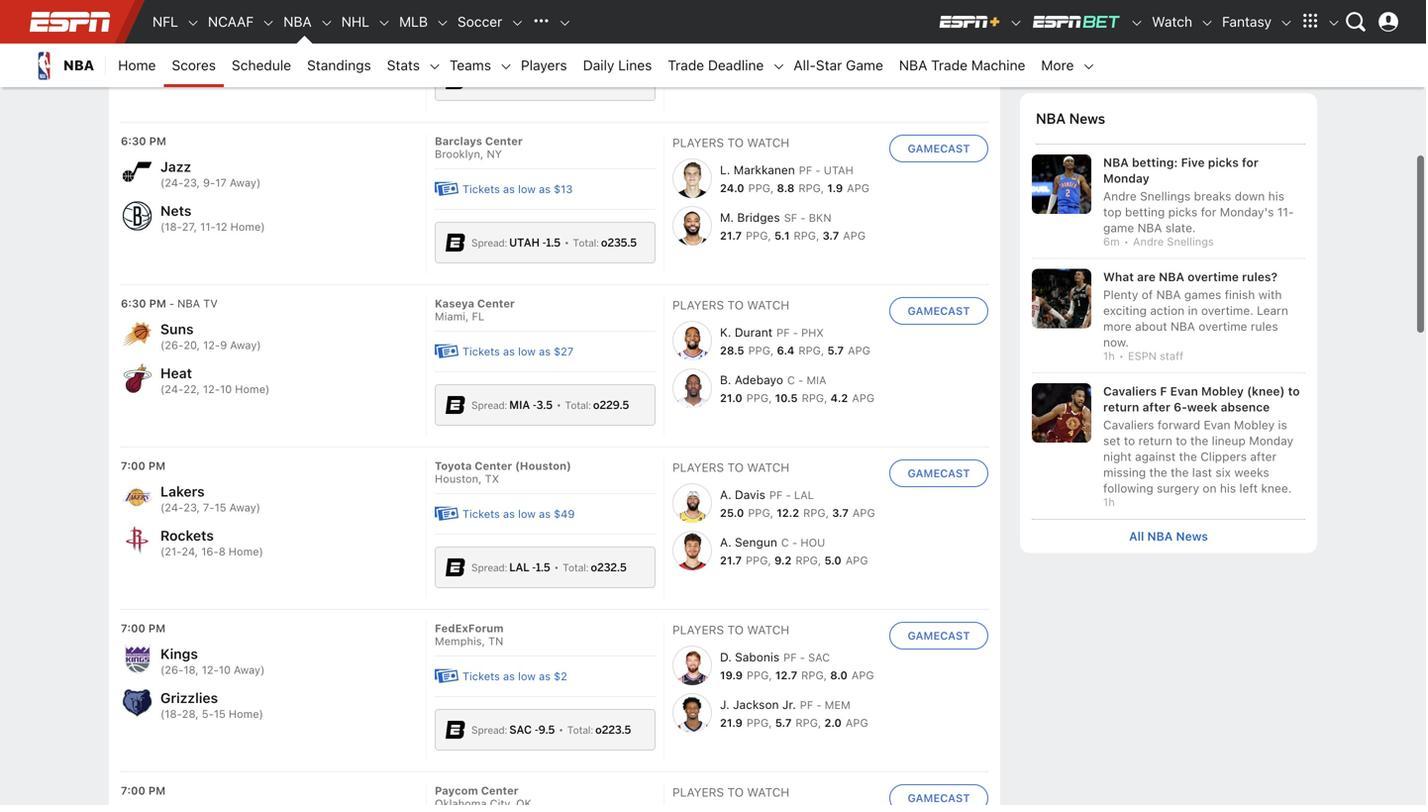 Task type: describe. For each thing, give the bounding box(es) containing it.
to up davis
[[728, 461, 744, 475]]

apg for bridges
[[843, 229, 866, 242]]

4.3
[[828, 67, 846, 80]]

adebayo
[[735, 373, 784, 387]]

(knee)
[[1248, 385, 1286, 398]]

nba g league: select games link
[[1021, 45, 1318, 85]]

away for suns
[[230, 339, 257, 352]]

the down forward
[[1191, 434, 1209, 448]]

pf inside "j. jackson jr. pf - mem 21.9 ppg 5.7 rpg 2.0 apg"
[[800, 699, 814, 712]]

daily lines
[[583, 57, 652, 73]]

1.5 for rockets
[[536, 561, 551, 575]]

spread for suns
[[472, 400, 505, 412]]

- for spread : bos -9.5
[[536, 74, 539, 87]]

1 horizontal spatial more espn image
[[1328, 16, 1342, 30]]

list for suns
[[673, 321, 882, 408]]

$48
[[554, 21, 575, 33]]

low for lakers
[[518, 508, 536, 521]]

to right (knee)
[[1289, 385, 1301, 398]]

bridges
[[738, 211, 780, 225]]

scores link
[[164, 44, 224, 87]]

games
[[1185, 288, 1222, 302]]

: for o236.5
[[592, 75, 594, 87]]

nba up action at the right top of page
[[1157, 288, 1182, 302]]

24- for jazz
[[165, 176, 184, 189]]

five
[[1182, 155, 1205, 169]]

game
[[846, 57, 884, 73]]

5 gamecast from the top
[[908, 792, 971, 805]]

j. for j. tatum
[[720, 48, 730, 62]]

ppg for adebayo
[[747, 392, 769, 405]]

more
[[1104, 320, 1132, 333]]

20 inside suns ( 26-20 12-9 away )
[[184, 339, 197, 352]]

home for lakers
[[229, 545, 259, 558]]

list containing nba betting: five picks for monday
[[1032, 154, 1306, 509]]

ncaaf image
[[262, 16, 276, 30]]

watch for lakers
[[747, 461, 790, 475]]

apg for adebayo
[[852, 392, 875, 405]]

gamecast for rockets
[[908, 467, 971, 480]]

- for l. markkanen pf - utah 24.0 ppg 8.8 rpg 1.9 apg
[[816, 164, 821, 177]]

27
[[182, 220, 194, 233]]

action
[[1151, 304, 1185, 318]]

- for a. davis pf - lal 25.0 ppg 12.2 rpg 3.7 apg
[[786, 489, 791, 502]]

plenty of nba games finish with exciting action in overtime. learn more about nba overtime rules now. element
[[1104, 285, 1306, 350]]

tickets as low as $48
[[463, 21, 575, 33]]

nba left tv
[[177, 297, 200, 310]]

1 vertical spatial mobley
[[1234, 418, 1275, 432]]

0 horizontal spatial for
[[1201, 205, 1217, 219]]

$27
[[554, 346, 574, 358]]

b. adebayo c - mia 21.0 ppg 10.5 rpg 4.2 apg
[[720, 373, 875, 405]]

absence
[[1221, 400, 1270, 414]]

nba left the betting:
[[1104, 155, 1129, 169]]

the up surgery
[[1171, 466, 1189, 480]]

as down 'barclays center brooklyn, ny'
[[503, 183, 515, 196]]

rockets link
[[161, 526, 214, 545]]

as left $49
[[539, 508, 551, 521]]

1 vertical spatial overtime
[[1199, 320, 1248, 333]]

total for lakers
[[563, 562, 586, 575]]

- bos
[[785, 49, 819, 62]]

0 vertical spatial 10
[[220, 14, 232, 27]]

the down against on the right bottom of the page
[[1150, 466, 1168, 480]]

7:00 pm for lakers
[[121, 460, 166, 473]]

players for kings
[[673, 623, 724, 637]]

ppg left trade deadline image
[[749, 67, 771, 80]]

total : o232.5
[[563, 561, 627, 575]]

ppg for markkanen
[[749, 182, 771, 195]]

tn
[[489, 635, 504, 648]]

spread : bos -9.5
[[472, 74, 556, 87]]

15 for grizzlies
[[214, 708, 226, 721]]

nfl link
[[145, 0, 186, 44]]

apg right 4.3
[[850, 67, 872, 80]]

sengun
[[735, 536, 778, 550]]

fedexforum memphis, tn
[[435, 622, 504, 648]]

nba left "home" link
[[63, 57, 94, 73]]

draft
[[1155, 19, 1183, 33]]

to down forward
[[1176, 434, 1188, 448]]

k.
[[720, 326, 732, 339]]

all nba news
[[1130, 529, 1209, 543]]

to up k.
[[728, 298, 744, 312]]

tickets for kings
[[463, 670, 500, 683]]

pm for kings
[[148, 622, 166, 635]]

rpg for b. adebayo
[[802, 392, 825, 405]]

league:
[[1100, 58, 1145, 72]]

rpg down '- bos'
[[799, 67, 822, 80]]

) right ncaaf
[[262, 14, 266, 27]]

1 horizontal spatial nba link
[[276, 0, 320, 44]]

to right set
[[1124, 434, 1136, 448]]

21.0
[[720, 392, 743, 405]]

m. bridges image
[[673, 206, 712, 246]]

nfl
[[153, 13, 178, 30]]

ppg for bridges
[[746, 229, 768, 242]]

bkn
[[809, 212, 832, 225]]

ppg for durant
[[749, 344, 771, 357]]

players down 21.9 at the bottom right of page
[[673, 786, 724, 800]]

select
[[1148, 58, 1183, 72]]

apg for davis
[[853, 507, 876, 520]]

17
[[215, 176, 227, 189]]

1 vertical spatial picks
[[1169, 205, 1198, 219]]

players to watch for heat
[[673, 298, 790, 312]]

1 ( from the top
[[161, 14, 165, 27]]

o236.5
[[596, 74, 632, 87]]

12
[[216, 220, 227, 233]]

as left $27
[[539, 346, 551, 358]]

gamecast for nets
[[908, 142, 971, 155]]

trade deadline image
[[772, 60, 786, 73]]

scores
[[172, 57, 216, 73]]

( for suns
[[161, 339, 165, 352]]

tickets for suns
[[463, 346, 500, 358]]

to up l.
[[728, 136, 744, 150]]

gamecast link for rockets
[[890, 460, 989, 488]]

espn+ image
[[939, 14, 1002, 30]]

game
[[1104, 221, 1135, 235]]

espn bet image
[[1032, 14, 1123, 30]]

rpg for l. markkanen
[[799, 182, 821, 195]]

1.5 for nets
[[546, 236, 561, 250]]

) for lakers
[[256, 501, 261, 514]]

1 cavaliers from the top
[[1104, 385, 1157, 398]]

star
[[816, 57, 843, 73]]

total : o229.5
[[565, 399, 629, 412]]

) for kings
[[261, 664, 265, 677]]

watch for suns
[[747, 298, 790, 312]]

espn bet image for heat
[[446, 396, 466, 415]]

5.7 inside k. durant pf - phx 28.5 ppg 6.4 rpg 5.7 apg
[[828, 344, 844, 357]]

1 espn bet image from the top
[[446, 71, 466, 90]]

espn bet image
[[1131, 16, 1145, 30]]

) for jazz
[[257, 176, 261, 189]]

tv
[[203, 297, 218, 310]]

$49
[[554, 508, 575, 521]]

0 vertical spatial mobley
[[1202, 385, 1244, 398]]

c for rockets
[[782, 537, 789, 550]]

away for jazz
[[230, 176, 257, 189]]

12- for kings
[[202, 664, 219, 677]]

as down toyota center (houston) houston, tx
[[503, 508, 515, 521]]

8.8
[[777, 182, 795, 195]]

as left $2
[[539, 670, 551, 683]]

nba right "game"
[[900, 57, 928, 73]]

center for lakers
[[475, 460, 512, 473]]

tickets as low as $2
[[463, 670, 568, 683]]

nhl
[[342, 13, 370, 30]]

weeks
[[1235, 466, 1270, 480]]

nba right "are"
[[1159, 270, 1185, 284]]

10 for kings
[[219, 664, 231, 677]]

1 vertical spatial return
[[1139, 434, 1173, 448]]

mlb image
[[436, 16, 450, 30]]

standings
[[307, 57, 371, 73]]

21.7 for nets
[[720, 229, 742, 242]]

pm up suns
[[149, 297, 166, 310]]

list for lakers
[[673, 484, 882, 571]]

more link
[[1034, 44, 1082, 87]]

espn
[[1129, 350, 1157, 363]]

surgery
[[1157, 482, 1200, 496]]

betting:
[[1133, 155, 1178, 169]]

f
[[1161, 385, 1168, 398]]

0 vertical spatial picks
[[1209, 155, 1239, 169]]

players to watch for rockets
[[673, 461, 790, 475]]

2 6:30 pm from the top
[[121, 297, 166, 310]]

home for jazz
[[230, 220, 261, 233]]

11- inside 'nets ( 18-27 11-12 home )'
[[200, 220, 216, 233]]

espn bet image for jazz
[[446, 233, 466, 253]]

all-star game link
[[786, 44, 892, 87]]

23 for lakers
[[184, 501, 197, 514]]

pf for nets
[[799, 164, 813, 177]]

spread for lakers
[[472, 562, 505, 575]]

away for lakers
[[229, 501, 256, 514]]

kings link
[[161, 645, 198, 664]]

pm for jazz
[[149, 135, 166, 148]]

watch inside global navigation element
[[1153, 13, 1193, 30]]

profile management image
[[1379, 12, 1399, 32]]

mem
[[825, 699, 851, 712]]

5.1
[[775, 229, 790, 242]]

standings link
[[299, 44, 379, 87]]

: for o232.5
[[586, 562, 589, 575]]

0 vertical spatial overtime
[[1188, 270, 1240, 284]]

total inside total : o236.5
[[568, 75, 592, 87]]

- for spread : lal -1.5
[[532, 561, 536, 575]]

total for jazz
[[573, 237, 597, 250]]

1 horizontal spatial for
[[1243, 155, 1259, 169]]

cavaliers f evan mobley (knee) to return after 6-week absence cavaliers forward evan mobley is set to return to the lineup monday night against the clippers after missing the the last six weeks following surgery on his left knee. 1h
[[1104, 385, 1301, 509]]

nba tv
[[177, 297, 218, 310]]

players to watch for nets
[[673, 136, 790, 150]]

nba down more link
[[1036, 110, 1066, 128]]

away up schedule
[[235, 14, 262, 27]]

nba news
[[1036, 110, 1106, 128]]

: for mia
[[505, 400, 508, 412]]

as right soccer
[[503, 21, 515, 33]]

0 horizontal spatial lal
[[510, 561, 530, 575]]

18- for nets
[[165, 220, 182, 233]]

watch down "j. jackson jr. pf - mem 21.9 ppg 5.7 rpg 2.0 apg"
[[747, 786, 790, 800]]

jr.
[[783, 698, 796, 712]]

games
[[1187, 58, 1225, 72]]

all-
[[794, 57, 816, 73]]

0 horizontal spatial nba link
[[20, 44, 106, 87]]

forward
[[1158, 418, 1201, 432]]

0 horizontal spatial bos
[[510, 74, 533, 87]]

center right paycom
[[481, 785, 519, 798]]

pm down grizzlies 'link'
[[148, 785, 166, 798]]

center for suns
[[477, 297, 515, 310]]

23 for jazz
[[184, 176, 197, 189]]

list for kings
[[673, 646, 882, 733]]

his inside nba betting: five picks for monday andre snellings breaks down his top betting picks for monday's 11- game nba slate.
[[1269, 189, 1285, 203]]

j. tatum image
[[673, 44, 712, 83]]

nba inside global navigation element
[[284, 13, 312, 30]]

0 horizontal spatial utah
[[510, 236, 540, 250]]

ppg for sengun
[[746, 554, 768, 567]]

3.7 for a. davis
[[832, 507, 849, 520]]

more image
[[1082, 60, 1096, 73]]

soccer
[[458, 13, 503, 30]]

0 horizontal spatial news
[[1070, 110, 1106, 128]]

as up spread : mia -3.5
[[503, 346, 515, 358]]

1 horizontal spatial evan
[[1204, 418, 1231, 432]]

5 players to watch from the top
[[673, 786, 790, 800]]

0 vertical spatial return
[[1104, 400, 1140, 414]]

tickets as low as $27
[[463, 346, 574, 358]]

utah inside l. markkanen pf - utah 24.0 ppg 8.8 rpg 1.9 apg
[[824, 164, 854, 177]]

tickets as low as $13 link
[[435, 178, 573, 201]]

grizzlies
[[161, 690, 218, 706]]

spread : sac -9.5
[[472, 724, 555, 737]]

nba trade machine
[[900, 57, 1026, 73]]

j. jackson jr. image
[[673, 694, 712, 733]]

2
[[219, 58, 225, 71]]

- for d. sabonis pf - sac 19.9 ppg 12.7 rpg 8.0 apg
[[800, 652, 805, 664]]

a. sengun c - hou 21.7 ppg 9.2 rpg 5.0 apg
[[720, 536, 869, 567]]

apg for markkanen
[[847, 182, 870, 195]]

15 for lakers
[[215, 501, 227, 514]]

mia inside b. adebayo c - mia 21.0 ppg 10.5 rpg 4.2 apg
[[807, 374, 827, 387]]

9.5 for bos
[[539, 74, 556, 87]]

lal inside the a. davis pf - lal 25.0 ppg 12.2 rpg 3.7 apg
[[795, 489, 814, 502]]

six
[[1216, 466, 1232, 480]]

rockets
[[161, 527, 214, 544]]

last
[[1193, 466, 1213, 480]]

snellings inside nba betting: five picks for monday andre snellings breaks down his top betting picks for monday's 11- game nba slate.
[[1141, 189, 1191, 203]]

pf for grizzlies
[[784, 652, 797, 664]]

l. markkanen image
[[673, 159, 712, 198]]

mlb link
[[391, 0, 436, 44]]

paycom center
[[435, 785, 519, 798]]

learn
[[1258, 304, 1289, 318]]

nba down in
[[1171, 320, 1196, 333]]

nba down betting
[[1138, 221, 1163, 235]]

as left $13
[[539, 183, 551, 196]]

: for bos
[[505, 75, 508, 87]]

nets link
[[161, 201, 192, 220]]

his inside cavaliers f evan mobley (knee) to return after 6-week absence cavaliers forward evan mobley is set to return to the lineup monday night against the clippers after missing the the last six weeks following surgery on his left knee. 1h
[[1221, 482, 1237, 496]]

to up d.
[[728, 623, 744, 637]]

1 20 from the top
[[184, 14, 197, 27]]

3 7:00 pm from the top
[[121, 785, 166, 798]]

( for grizzlies
[[161, 708, 165, 721]]

1 trade from the left
[[668, 57, 705, 73]]

players up spread : bos -9.5
[[521, 57, 567, 73]]

- inside "j. jackson jr. pf - mem 21.9 ppg 5.7 rpg 2.0 apg"
[[817, 699, 822, 712]]

toyota
[[435, 460, 472, 473]]

12- right nfl icon
[[203, 14, 220, 27]]

low for jazz
[[518, 183, 536, 196]]

- right trade deadline image
[[788, 49, 793, 62]]

24- for heat
[[165, 383, 184, 396]]

nba right all
[[1148, 529, 1173, 543]]



Task type: vqa. For each thing, say whether or not it's contained in the screenshot.
left SAC
yes



Task type: locate. For each thing, give the bounding box(es) containing it.
2 espn bet image from the top
[[446, 233, 466, 253]]

0 vertical spatial 3.7
[[823, 229, 839, 242]]

1 gamecast from the top
[[908, 142, 971, 155]]

rpg for a. davis
[[804, 507, 826, 520]]

1 vertical spatial a.
[[720, 536, 732, 550]]

1 7:00 from the top
[[121, 460, 146, 473]]

2 spread from the top
[[472, 237, 505, 250]]

: for lal
[[505, 562, 508, 575]]

0 horizontal spatial his
[[1221, 482, 1237, 496]]

1 vertical spatial 1h
[[1104, 496, 1115, 509]]

1 vertical spatial espn bet image
[[446, 233, 466, 253]]

as down the 'tn'
[[503, 670, 515, 683]]

snellings down the slate.
[[1168, 235, 1215, 248]]

tickets down tx
[[463, 508, 500, 521]]

home for kings
[[229, 708, 259, 721]]

mobley down absence
[[1234, 418, 1275, 432]]

0 vertical spatial 20
[[184, 14, 197, 27]]

7:00 for lakers
[[121, 460, 146, 473]]

ppg inside b. adebayo c - mia 21.0 ppg 10.5 rpg 4.2 apg
[[747, 392, 769, 405]]

spread inside spread : lal -1.5
[[472, 562, 505, 575]]

0 vertical spatial espn bet image
[[446, 396, 466, 415]]

espn bet image left spread : mia -3.5
[[446, 396, 466, 415]]

0 vertical spatial 11-
[[1278, 205, 1295, 219]]

24- inside jazz ( 24-23 9-17 away )
[[165, 176, 184, 189]]

9
[[220, 339, 227, 352]]

center for jazz
[[485, 135, 523, 148]]

home right 8
[[229, 545, 259, 558]]

1 vertical spatial 3.7
[[832, 507, 849, 520]]

to down 21.9 at the bottom right of page
[[728, 786, 744, 800]]

24- inside lakers ( 24-23 7-15 away )
[[165, 501, 184, 514]]

ppg inside "j. jackson jr. pf - mem 21.9 ppg 5.7 rpg 2.0 apg"
[[747, 717, 769, 730]]

1 vertical spatial 15
[[214, 708, 226, 721]]

2 7:00 from the top
[[121, 622, 146, 635]]

with
[[1259, 288, 1283, 302]]

sac up mem
[[809, 652, 831, 664]]

: inside total : o236.5
[[592, 75, 594, 87]]

tickets as low as $13
[[463, 183, 573, 196]]

the up last at the right bottom of the page
[[1180, 450, 1198, 464]]

18- inside grizzlies ( 18-28 5-15 home )
[[165, 708, 182, 721]]

4 players to watch from the top
[[673, 623, 790, 637]]

18- for grizzlies
[[165, 708, 182, 721]]

8.0
[[831, 669, 848, 682]]

ppg down markkanen
[[749, 182, 771, 195]]

1 players to watch from the top
[[673, 136, 790, 150]]

after
[[1143, 400, 1171, 414], [1251, 450, 1277, 464]]

his down six
[[1221, 482, 1237, 496]]

tickets as low as $2 link
[[435, 665, 568, 689]]

apg
[[850, 67, 872, 80], [847, 182, 870, 195], [843, 229, 866, 242], [848, 344, 871, 357], [852, 392, 875, 405], [853, 507, 876, 520], [846, 554, 869, 567], [852, 669, 875, 682], [846, 717, 869, 730]]

9.5 left total : o223.5
[[539, 724, 555, 737]]

away inside lakers ( 24-23 7-15 away )
[[229, 501, 256, 514]]

home inside celtics 35-11 20-2 home )
[[228, 58, 259, 71]]

20
[[184, 14, 197, 27], [184, 339, 197, 352]]

: inside total : o223.5
[[591, 724, 594, 737]]

total inside total : o232.5
[[563, 562, 586, 575]]

1 vertical spatial 26-
[[165, 339, 184, 352]]

2 vertical spatial 7:00 pm
[[121, 785, 166, 798]]

tickets for lakers
[[463, 508, 500, 521]]

2 a. from the top
[[720, 536, 732, 550]]

11- right '27'
[[200, 220, 216, 233]]

( inside lakers ( 24-23 7-15 away )
[[161, 501, 165, 514]]

suns link
[[161, 320, 194, 339]]

j. up 21.9 at the bottom right of page
[[720, 698, 730, 712]]

apg inside k. durant pf - phx 28.5 ppg 6.4 rpg 5.7 apg
[[848, 344, 871, 357]]

ppg inside k. durant pf - phx 28.5 ppg 6.4 rpg 5.7 apg
[[749, 344, 771, 357]]

players up d. sabonis image
[[673, 623, 724, 637]]

5 tickets from the top
[[463, 670, 500, 683]]

26- for suns
[[165, 339, 184, 352]]

) for suns
[[257, 339, 261, 352]]

( for nets
[[161, 220, 165, 233]]

) up grizzlies ( 18-28 5-15 home )
[[261, 664, 265, 677]]

2 26- from the top
[[165, 339, 184, 352]]

3 tickets from the top
[[463, 346, 500, 358]]

) inside the heat ( 24-22 12-10 home )
[[266, 383, 270, 396]]

staff
[[1160, 350, 1184, 363]]

0 vertical spatial 15
[[215, 501, 227, 514]]

23
[[184, 176, 197, 189], [184, 501, 197, 514]]

5 low from the top
[[518, 670, 536, 683]]

3.7 inside m. bridges sf - bkn 21.7 ppg 5.1 rpg 3.7 apg
[[823, 229, 839, 242]]

4 gamecast from the top
[[908, 630, 971, 643]]

tickets down ny
[[463, 183, 500, 196]]

1 vertical spatial 24-
[[165, 383, 184, 396]]

nba
[[284, 13, 312, 30], [1093, 19, 1118, 33], [63, 57, 94, 73], [900, 57, 928, 73], [1060, 58, 1085, 72], [1036, 110, 1066, 128], [1104, 155, 1129, 169], [1138, 221, 1163, 235], [1159, 270, 1185, 284], [1157, 288, 1182, 302], [177, 297, 200, 310], [1171, 320, 1196, 333], [1148, 529, 1173, 543]]

- right sabonis in the right of the page
[[800, 652, 805, 664]]

cavaliers f evan mobley (knee) to return after 6-week absence image
[[1032, 384, 1092, 443]]

rpg inside d. sabonis pf - sac 19.9 ppg 12.7 rpg 8.0 apg
[[802, 669, 824, 682]]

1 horizontal spatial news
[[1177, 529, 1209, 543]]

return
[[1104, 400, 1140, 414], [1139, 434, 1173, 448]]

( for kings
[[161, 664, 165, 677]]

1 vertical spatial 10
[[220, 383, 232, 396]]

stats link
[[379, 44, 428, 87]]

12.7
[[776, 669, 798, 682]]

3.7 for m. bridges
[[823, 229, 839, 242]]

0 vertical spatial 24-
[[165, 176, 184, 189]]

0 horizontal spatial 11-
[[200, 220, 216, 233]]

6:30 pm
[[121, 135, 166, 148], [121, 297, 166, 310]]

1.5 left total : o232.5
[[536, 561, 551, 575]]

tickets as low as $49
[[463, 508, 575, 521]]

1 horizontal spatial his
[[1269, 189, 1285, 203]]

pf inside d. sabonis pf - sac 19.9 ppg 12.7 rpg 8.0 apg
[[784, 652, 797, 664]]

more espn image
[[1296, 7, 1326, 37], [1328, 16, 1342, 30]]

toyota center (houston) houston, tx
[[435, 460, 572, 486]]

7 ( from the top
[[161, 545, 165, 558]]

apg right 2.0
[[846, 717, 869, 730]]

( inside "rockets ( 21-24 16-8 home )"
[[161, 545, 165, 558]]

espn bet image right the stats image
[[446, 71, 466, 90]]

home inside the heat ( 24-22 12-10 home )
[[235, 383, 266, 396]]

- down tickets as low as $48
[[536, 74, 539, 87]]

2.0
[[825, 717, 842, 730]]

1 horizontal spatial 5.7
[[828, 344, 844, 357]]

home left 35-
[[118, 57, 156, 73]]

5.7 up 4.2 at right
[[828, 344, 844, 357]]

( inside kings ( 26-18 12-10 away )
[[161, 664, 165, 677]]

ppg inside m. bridges sf - bkn 21.7 ppg 5.1 rpg 3.7 apg
[[746, 229, 768, 242]]

a. for a. sengun
[[720, 536, 732, 550]]

1 vertical spatial for
[[1201, 205, 1217, 219]]

20 down suns
[[184, 339, 197, 352]]

his right down
[[1269, 189, 1285, 203]]

mia left "3.5"
[[510, 399, 530, 412]]

1 vertical spatial 21.7
[[720, 554, 742, 567]]

0 vertical spatial a.
[[720, 488, 732, 502]]

2 vertical spatial 24-
[[165, 501, 184, 514]]

nba left g at the right of page
[[1060, 58, 1085, 72]]

4 tickets from the top
[[463, 508, 500, 521]]

2 7:00 pm from the top
[[121, 622, 166, 635]]

3.7 down 'bkn'
[[823, 229, 839, 242]]

apg for sengun
[[846, 554, 869, 567]]

utah
[[824, 164, 854, 177], [510, 236, 540, 250]]

2 cavaliers from the top
[[1104, 418, 1155, 432]]

: inside spread : bos -9.5
[[505, 75, 508, 87]]

watch image
[[1201, 16, 1215, 30]]

1h down the following
[[1104, 496, 1115, 509]]

cavaliers up set
[[1104, 418, 1155, 432]]

2 gamecast link from the top
[[890, 297, 989, 325]]

ppg down jackson
[[747, 717, 769, 730]]

: for o235.5
[[597, 237, 599, 250]]

- for spread : utah -1.5
[[543, 236, 546, 250]]

9 ( from the top
[[161, 708, 165, 721]]

home inside 'nets ( 18-27 11-12 home )'
[[230, 220, 261, 233]]

top
[[1104, 205, 1122, 219]]

pf up 6.4
[[777, 327, 790, 339]]

) right 2
[[259, 58, 263, 71]]

- inside a. sengun c - hou 21.7 ppg 9.2 rpg 5.0 apg
[[793, 537, 798, 550]]

low for suns
[[518, 346, 536, 358]]

0 vertical spatial for
[[1243, 155, 1259, 169]]

hou
[[801, 537, 826, 550]]

1 vertical spatial 23
[[184, 501, 197, 514]]

12- right 22
[[203, 383, 220, 396]]

j. for j. jackson jr. pf - mem 21.9 ppg 5.7 rpg 2.0 apg
[[720, 698, 730, 712]]

6 ( from the top
[[161, 501, 165, 514]]

20 right nfl
[[184, 14, 197, 27]]

4 spread from the top
[[472, 562, 505, 575]]

2 j. from the top
[[720, 698, 730, 712]]

news down more icon
[[1070, 110, 1106, 128]]

1 vertical spatial cavaliers
[[1104, 418, 1155, 432]]

0 vertical spatial 1h
[[1104, 350, 1115, 363]]

spread inside spread : mia -3.5
[[472, 400, 505, 412]]

6m
[[1104, 235, 1120, 248]]

0 vertical spatial espn bet image
[[446, 71, 466, 90]]

as left $48
[[539, 21, 551, 33]]

3 26- from the top
[[165, 664, 184, 677]]

2 tickets from the top
[[463, 183, 500, 196]]

2 24- from the top
[[165, 383, 184, 396]]

nba inside "link"
[[1093, 19, 1118, 33]]

1 vertical spatial after
[[1251, 450, 1277, 464]]

1 vertical spatial 7:00 pm
[[121, 622, 166, 635]]

5 ( from the top
[[161, 383, 165, 396]]

( inside 'nets ( 18-27 11-12 home )'
[[161, 220, 165, 233]]

7-
[[203, 501, 215, 514]]

nba betting: five picks for monday image
[[1032, 154, 1092, 214]]

24
[[182, 545, 195, 558]]

l. markkanen pf - utah 24.0 ppg 8.8 rpg 1.9 apg
[[720, 163, 870, 195]]

26- for kings
[[165, 664, 184, 677]]

) inside celtics 35-11 20-2 home )
[[259, 58, 263, 71]]

apg right 4.2 at right
[[852, 392, 875, 405]]

c inside b. adebayo c - mia 21.0 ppg 10.5 rpg 4.2 apg
[[788, 374, 796, 387]]

ppg inside a. sengun c - hou 21.7 ppg 9.2 rpg 5.0 apg
[[746, 554, 768, 567]]

monday inside cavaliers f evan mobley (knee) to return after 6-week absence cavaliers forward evan mobley is set to return to the lineup monday night against the clippers after missing the the last six weeks following surgery on his left knee. 1h
[[1250, 434, 1294, 448]]

0 vertical spatial cavaliers
[[1104, 385, 1157, 398]]

1 6:30 pm from the top
[[121, 135, 166, 148]]

total for kings
[[568, 724, 591, 737]]

1 vertical spatial 5.7
[[776, 717, 792, 730]]

0 vertical spatial 18-
[[165, 220, 182, 233]]

players for lakers
[[673, 461, 724, 475]]

teams
[[450, 57, 491, 73]]

tickets for jazz
[[463, 183, 500, 196]]

players for suns
[[673, 298, 724, 312]]

2 low from the top
[[518, 183, 536, 196]]

total right "3.5"
[[565, 400, 589, 412]]

: for o229.5
[[589, 400, 591, 412]]

lal down the tickets as low as $49
[[510, 561, 530, 575]]

2 18- from the top
[[165, 708, 182, 721]]

overtime down "overtime."
[[1199, 320, 1248, 333]]

apg inside the a. davis pf - lal 25.0 ppg 12.2 rpg 3.7 apg
[[853, 507, 876, 520]]

home right 22
[[235, 383, 266, 396]]

picks
[[1209, 155, 1239, 169], [1169, 205, 1198, 219]]

7:00 for kings
[[121, 622, 146, 635]]

( for heat
[[161, 383, 165, 396]]

o223.5
[[596, 724, 631, 737]]

23 inside lakers ( 24-23 7-15 away )
[[184, 501, 197, 514]]

: inside spread : lal -1.5
[[505, 562, 508, 575]]

3 espn bet image from the top
[[446, 558, 466, 578]]

news inside all nba news link
[[1177, 529, 1209, 543]]

1 horizontal spatial after
[[1251, 450, 1277, 464]]

espn bet image
[[446, 396, 466, 415], [446, 721, 466, 740]]

5.7 inside "j. jackson jr. pf - mem 21.9 ppg 5.7 rpg 2.0 apg"
[[776, 717, 792, 730]]

what are nba overtime rules? element
[[1104, 269, 1306, 285]]

3 gamecast from the top
[[908, 467, 971, 480]]

15 right the 28
[[214, 708, 226, 721]]

gamecast link for heat
[[890, 297, 989, 325]]

list containing d. sabonis
[[673, 646, 882, 733]]

ppg inside d. sabonis pf - sac 19.9 ppg 12.7 rpg 8.0 apg
[[747, 669, 769, 682]]

) for grizzlies
[[259, 708, 263, 721]]

center right barclays
[[485, 135, 523, 148]]

1 vertical spatial sac
[[510, 724, 532, 737]]

nba betting: five picks for monday andre snellings breaks down his top betting picks for monday's 11- game nba slate.
[[1104, 155, 1295, 235]]

grizzlies link
[[161, 689, 218, 708]]

pf inside k. durant pf - phx 28.5 ppg 6.4 rpg 5.7 apg
[[777, 327, 790, 339]]

d. sabonis pf - sac 19.9 ppg 12.7 rpg 8.0 apg
[[720, 651, 875, 682]]

total inside total : o229.5
[[565, 400, 589, 412]]

- left hou
[[793, 537, 798, 550]]

rpg down hou
[[796, 554, 818, 567]]

utah down tickets as low as $13
[[510, 236, 540, 250]]

1 23 from the top
[[184, 176, 197, 189]]

0 horizontal spatial evan
[[1171, 385, 1199, 398]]

ppg for sabonis
[[747, 669, 769, 682]]

teams image
[[499, 60, 513, 73]]

( inside jazz ( 24-23 9-17 away )
[[161, 176, 165, 189]]

k. durant pf - phx 28.5 ppg 6.4 rpg 5.7 apg
[[720, 326, 871, 357]]

21.7 down sengun
[[720, 554, 742, 567]]

home inside grizzlies ( 18-28 5-15 home )
[[229, 708, 259, 721]]

(houston)
[[515, 460, 572, 473]]

trade down espn+ image
[[932, 57, 968, 73]]

9.5 for sac
[[539, 724, 555, 737]]

list containing 2024 nba mock draft
[[1021, 6, 1318, 85]]

what are nba overtime rules? image
[[1032, 269, 1092, 328]]

week
[[1188, 400, 1218, 414]]

nba image
[[320, 16, 334, 30]]

players to watch
[[673, 136, 790, 150], [673, 298, 790, 312], [673, 461, 790, 475], [673, 623, 790, 637], [673, 786, 790, 800]]

mobley
[[1202, 385, 1244, 398], [1234, 418, 1275, 432]]

monday down is
[[1250, 434, 1294, 448]]

rpg for m. bridges
[[794, 229, 816, 242]]

soccer link
[[450, 0, 511, 44]]

fantasy image
[[1280, 16, 1294, 30]]

0 horizontal spatial after
[[1143, 400, 1171, 414]]

ppg for davis
[[748, 507, 771, 520]]

players to watch for grizzlies
[[673, 623, 790, 637]]

andre inside nba betting: five picks for monday andre snellings breaks down his top betting picks for monday's 11- game nba slate.
[[1104, 189, 1137, 203]]

1 vertical spatial lal
[[510, 561, 530, 575]]

- for m. bridges sf - bkn 21.7 ppg 5.1 rpg 3.7 apg
[[801, 212, 806, 225]]

1 j. from the top
[[720, 48, 730, 62]]

( for jazz
[[161, 176, 165, 189]]

: inside total : o229.5
[[589, 400, 591, 412]]

spread inside spread : bos -9.5
[[472, 75, 505, 87]]

apg inside a. sengun c - hou 21.7 ppg 9.2 rpg 5.0 apg
[[846, 554, 869, 567]]

1 vertical spatial 18-
[[165, 708, 182, 721]]

: for o223.5
[[591, 724, 594, 737]]

1 vertical spatial news
[[1177, 529, 1209, 543]]

monday inside nba betting: five picks for monday andre snellings breaks down his top betting picks for monday's 11- game nba slate.
[[1104, 171, 1150, 185]]

0 vertical spatial 21.7
[[720, 229, 742, 242]]

sac
[[809, 652, 831, 664], [510, 724, 532, 737]]

c
[[788, 374, 796, 387], [782, 537, 789, 550]]

2 vertical spatial 26-
[[165, 664, 184, 677]]

1 low from the top
[[518, 21, 536, 33]]

) inside jazz ( 24-23 9-17 away )
[[257, 176, 261, 189]]

0 horizontal spatial mia
[[510, 399, 530, 412]]

21.7 inside a. sengun c - hou 21.7 ppg 9.2 rpg 5.0 apg
[[720, 554, 742, 567]]

3 7:00 from the top
[[121, 785, 146, 798]]

rpg inside the a. davis pf - lal 25.0 ppg 12.2 rpg 3.7 apg
[[804, 507, 826, 520]]

pf for heat
[[777, 327, 790, 339]]

global navigation element
[[20, 0, 1407, 44]]

apg inside l. markkanen pf - utah 24.0 ppg 8.8 rpg 1.9 apg
[[847, 182, 870, 195]]

j. inside "j. jackson jr. pf - mem 21.9 ppg 5.7 rpg 2.0 apg"
[[720, 698, 730, 712]]

1 vertical spatial monday
[[1250, 434, 1294, 448]]

pf for rockets
[[770, 489, 783, 502]]

rpg inside a. sengun c - hou 21.7 ppg 9.2 rpg 5.0 apg
[[796, 554, 818, 567]]

0 vertical spatial 7:00
[[121, 460, 146, 473]]

gamecast link for grizzlies
[[890, 622, 989, 650]]

1h down now.
[[1104, 350, 1115, 363]]

1 vertical spatial 7:00
[[121, 622, 146, 635]]

) for rockets
[[259, 545, 263, 558]]

apg inside d. sabonis pf - sac 19.9 ppg 12.7 rpg 8.0 apg
[[852, 669, 875, 682]]

0 vertical spatial andre
[[1104, 189, 1137, 203]]

12- for suns
[[203, 339, 220, 352]]

1 gamecast link from the top
[[890, 135, 989, 163]]

: inside spread : mia -3.5
[[505, 400, 508, 412]]

away inside suns ( 26-20 12-9 away )
[[230, 339, 257, 352]]

ppg down davis
[[748, 507, 771, 520]]

home for suns
[[235, 383, 266, 396]]

0 vertical spatial 6:30 pm
[[121, 135, 166, 148]]

0 horizontal spatial sac
[[510, 724, 532, 737]]

gamecast for grizzlies
[[908, 630, 971, 643]]

rpg for a. sengun
[[796, 554, 818, 567]]

overtime
[[1188, 270, 1240, 284], [1199, 320, 1248, 333]]

total for suns
[[565, 400, 589, 412]]

lakers ( 24-23 7-15 away )
[[161, 483, 261, 514]]

more sports image
[[558, 16, 572, 30]]

3 low from the top
[[518, 346, 536, 358]]

3 24- from the top
[[165, 501, 184, 514]]

bos up 26.8 ppg 8.4 rpg 4.3 apg
[[797, 49, 819, 62]]

) right 5-
[[259, 708, 263, 721]]

3 gamecast link from the top
[[890, 460, 989, 488]]

1 tickets from the top
[[463, 21, 500, 33]]

pf inside l. markkanen pf - utah 24.0 ppg 8.8 rpg 1.9 apg
[[799, 164, 813, 177]]

5 gamecast link from the top
[[890, 785, 989, 806]]

schedule
[[232, 57, 291, 73]]

apg inside m. bridges sf - bkn 21.7 ppg 5.1 rpg 3.7 apg
[[843, 229, 866, 242]]

24- down jazz on the top left of the page
[[165, 176, 184, 189]]

gamecast
[[908, 142, 971, 155], [908, 305, 971, 318], [908, 467, 971, 480], [908, 630, 971, 643], [908, 792, 971, 805]]

total down daily
[[568, 75, 592, 87]]

: left o229.5
[[589, 400, 591, 412]]

center inside kaseya center miami, fl
[[477, 297, 515, 310]]

rpg inside k. durant pf - phx 28.5 ppg 6.4 rpg 5.7 apg
[[799, 344, 821, 357]]

1 spread from the top
[[472, 75, 505, 87]]

nfl image
[[186, 16, 200, 30]]

ppg inside the a. davis pf - lal 25.0 ppg 12.2 rpg 3.7 apg
[[748, 507, 771, 520]]

apg inside b. adebayo c - mia 21.0 ppg 10.5 rpg 4.2 apg
[[852, 392, 875, 405]]

espn bet image
[[446, 71, 466, 90], [446, 233, 466, 253], [446, 558, 466, 578]]

2 21.7 from the top
[[720, 554, 742, 567]]

gamecast link for nets
[[890, 135, 989, 163]]

schedule link
[[224, 44, 299, 87]]

2 23 from the top
[[184, 501, 197, 514]]

spread inside spread : sac -9.5
[[472, 724, 505, 737]]

26- inside suns ( 26-20 12-9 away )
[[165, 339, 184, 352]]

espn bet image for grizzlies
[[446, 721, 466, 740]]

home
[[118, 57, 156, 73], [228, 58, 259, 71], [230, 220, 261, 233], [235, 383, 266, 396], [229, 545, 259, 558], [229, 708, 259, 721]]

0 vertical spatial monday
[[1104, 171, 1150, 185]]

( down jazz on the top left of the page
[[161, 176, 165, 189]]

4 gamecast link from the top
[[890, 622, 989, 650]]

1 vertical spatial 1.5
[[536, 561, 551, 575]]

1 vertical spatial mia
[[510, 399, 530, 412]]

monday's
[[1220, 205, 1275, 219]]

( inside the heat ( 24-22 12-10 home )
[[161, 383, 165, 396]]

exciting
[[1104, 304, 1147, 318]]

: inside spread : utah -1.5
[[505, 237, 508, 250]]

12- for heat
[[203, 383, 220, 396]]

11
[[184, 58, 194, 71]]

3.7 inside the a. davis pf - lal 25.0 ppg 12.2 rpg 3.7 apg
[[832, 507, 849, 520]]

8
[[219, 545, 226, 558]]

trade
[[668, 57, 705, 73], [932, 57, 968, 73]]

a. inside the a. davis pf - lal 25.0 ppg 12.2 rpg 3.7 apg
[[720, 488, 732, 502]]

1h inside cavaliers f evan mobley (knee) to return after 6-week absence cavaliers forward evan mobley is set to return to the lineup monday night against the clippers after missing the the last six weeks following surgery on his left knee. 1h
[[1104, 496, 1115, 509]]

1 vertical spatial evan
[[1204, 418, 1231, 432]]

1 26- from the top
[[165, 14, 184, 27]]

0 vertical spatial after
[[1143, 400, 1171, 414]]

center inside toyota center (houston) houston, tx
[[475, 460, 512, 473]]

18- down nets
[[165, 220, 182, 233]]

0 vertical spatial 6:30
[[121, 135, 146, 148]]

d. sabonis image
[[673, 646, 712, 686]]

what
[[1104, 270, 1134, 284]]

b. adebayo image
[[673, 369, 712, 408]]

stats
[[387, 57, 420, 73]]

total left o235.5
[[573, 237, 597, 250]]

cavaliers f evan mobley (knee) to return after 6-week absence element
[[1104, 384, 1306, 415]]

4 low from the top
[[518, 508, 536, 521]]

21.9
[[720, 717, 743, 730]]

0 vertical spatial 5.7
[[828, 344, 844, 357]]

6:30 pm up jazz on the top left of the page
[[121, 135, 166, 148]]

) right 9
[[257, 339, 261, 352]]

1 horizontal spatial utah
[[824, 164, 854, 177]]

lines
[[618, 57, 652, 73]]

k. durant image
[[673, 321, 712, 361]]

andre up top
[[1104, 189, 1137, 203]]

- left mem
[[817, 699, 822, 712]]

- for spread : sac -9.5
[[535, 724, 539, 737]]

watch up davis
[[747, 461, 790, 475]]

heat link
[[161, 364, 192, 383]]

1 espn bet image from the top
[[446, 396, 466, 415]]

stats image
[[428, 60, 442, 73]]

) inside kings ( 26-18 12-10 away )
[[261, 664, 265, 677]]

15 inside lakers ( 24-23 7-15 away )
[[215, 501, 227, 514]]

1 vertical spatial 11-
[[200, 220, 216, 233]]

( 26-20 12-10 away )
[[161, 14, 266, 27]]

on
[[1203, 482, 1217, 496]]

nba link up schedule
[[276, 0, 320, 44]]

1 6:30 from the top
[[121, 135, 146, 148]]

1 vertical spatial utah
[[510, 236, 540, 250]]

1 vertical spatial snellings
[[1168, 235, 1215, 248]]

: down tickets as low as $2 link
[[505, 724, 508, 737]]

pf right markkanen
[[799, 164, 813, 177]]

11- inside nba betting: five picks for monday andre snellings breaks down his top betting picks for monday's 11- game nba slate.
[[1278, 205, 1295, 219]]

1 horizontal spatial lal
[[795, 489, 814, 502]]

total left o232.5
[[563, 562, 586, 575]]

( for rockets
[[161, 545, 165, 558]]

3 ( from the top
[[161, 220, 165, 233]]

markkanen
[[734, 163, 795, 177]]

missing
[[1104, 466, 1147, 480]]

2 20 from the top
[[184, 339, 197, 352]]

3 spread from the top
[[472, 400, 505, 412]]

1 vertical spatial c
[[782, 537, 789, 550]]

players up a. davis icon
[[673, 461, 724, 475]]

list containing k. durant
[[673, 321, 882, 408]]

soccer image
[[511, 16, 524, 30]]

a. for a. davis
[[720, 488, 732, 502]]

night
[[1104, 450, 1132, 464]]

0 vertical spatial c
[[788, 374, 796, 387]]

10 for heat
[[220, 383, 232, 396]]

list containing a. davis
[[673, 484, 882, 571]]

jazz link
[[161, 157, 191, 176]]

away inside kings ( 26-18 12-10 away )
[[234, 664, 261, 677]]

1 24- from the top
[[165, 176, 184, 189]]

- inside b. adebayo c - mia 21.0 ppg 10.5 rpg 4.2 apg
[[799, 374, 804, 387]]

players for jazz
[[673, 136, 724, 150]]

total inside total : o223.5
[[568, 724, 591, 737]]

4 ( from the top
[[161, 339, 165, 352]]

21.7 down m.
[[720, 229, 742, 242]]

12- inside the heat ( 24-22 12-10 home )
[[203, 383, 220, 396]]

apg for durant
[[848, 344, 871, 357]]

0 vertical spatial 9.5
[[539, 74, 556, 87]]

0 vertical spatial mia
[[807, 374, 827, 387]]

) inside grizzlies ( 18-28 5-15 home )
[[259, 708, 263, 721]]

24.0
[[720, 182, 745, 195]]

- inside m. bridges sf - bkn 21.7 ppg 5.1 rpg 3.7 apg
[[801, 212, 806, 225]]

sac inside d. sabonis pf - sac 19.9 ppg 12.7 rpg 8.0 apg
[[809, 652, 831, 664]]

his
[[1269, 189, 1285, 203], [1221, 482, 1237, 496]]

andre snellings breaks down his top betting picks for monday's 11-game nba slate. element
[[1104, 186, 1306, 236]]

all nba news link
[[1130, 529, 1209, 544]]

kaseya center miami, fl
[[435, 297, 515, 323]]

0 vertical spatial bos
[[797, 49, 819, 62]]

after up weeks
[[1251, 450, 1277, 464]]

: inside total : o232.5
[[586, 562, 589, 575]]

utah up 1.9
[[824, 164, 854, 177]]

espn bet image for lakers
[[446, 558, 466, 578]]

jazz
[[161, 158, 191, 175]]

2 players to watch from the top
[[673, 298, 790, 312]]

1 vertical spatial 6:30 pm
[[121, 297, 166, 310]]

kaseya
[[435, 297, 475, 310]]

0 vertical spatial news
[[1070, 110, 1106, 128]]

9.5
[[539, 74, 556, 87], [539, 724, 555, 737]]

ppg down sabonis in the right of the page
[[747, 669, 769, 682]]

apg inside "j. jackson jr. pf - mem 21.9 ppg 5.7 rpg 2.0 apg"
[[846, 717, 869, 730]]

news
[[1070, 110, 1106, 128], [1177, 529, 1209, 543]]

watch for jazz
[[747, 136, 790, 150]]

1 18- from the top
[[165, 220, 182, 233]]

10
[[220, 14, 232, 27], [220, 383, 232, 396], [219, 664, 231, 677]]

- for a. sengun c - hou 21.7 ppg 9.2 rpg 5.0 apg
[[793, 537, 798, 550]]

1 horizontal spatial trade
[[932, 57, 968, 73]]

jazz ( 24-23 9-17 away )
[[161, 158, 261, 189]]

9.2
[[775, 554, 792, 567]]

pm for lakers
[[148, 460, 166, 473]]

list for jazz
[[673, 159, 882, 246]]

1 vertical spatial espn bet image
[[446, 721, 466, 740]]

1 horizontal spatial sac
[[809, 652, 831, 664]]

celtics link
[[161, 39, 207, 58]]

1 horizontal spatial monday
[[1250, 434, 1294, 448]]

espn plus image
[[1010, 16, 1024, 30]]

- down the tickets as low as $49
[[532, 561, 536, 575]]

a. sengun image
[[673, 531, 712, 571]]

: left "3.5"
[[505, 400, 508, 412]]

- inside l. markkanen pf - utah 24.0 ppg 8.8 rpg 1.9 apg
[[816, 164, 821, 177]]

daily lines link
[[575, 44, 660, 87]]

1 horizontal spatial 11-
[[1278, 205, 1295, 219]]

23 inside jazz ( 24-23 9-17 away )
[[184, 176, 197, 189]]

2 espn bet image from the top
[[446, 721, 466, 740]]

2 vertical spatial 7:00
[[121, 785, 146, 798]]

0 vertical spatial his
[[1269, 189, 1285, 203]]

1 vertical spatial andre
[[1133, 235, 1164, 248]]

: down tickets as low as $13 link
[[505, 237, 508, 250]]

1 1h from the top
[[1104, 350, 1115, 363]]

0 vertical spatial evan
[[1171, 385, 1199, 398]]

2 trade from the left
[[932, 57, 968, 73]]

rpg inside l. markkanen pf - utah 24.0 ppg 8.8 rpg 1.9 apg
[[799, 182, 821, 195]]

3 players to watch from the top
[[673, 461, 790, 475]]

2 vertical spatial 10
[[219, 664, 231, 677]]

2 gamecast from the top
[[908, 305, 971, 318]]

spread down tickets as low as $13 link
[[472, 237, 505, 250]]

rpg for k. durant
[[799, 344, 821, 357]]

2 ( from the top
[[161, 176, 165, 189]]

1 vertical spatial j.
[[720, 698, 730, 712]]

- inside k. durant pf - phx 28.5 ppg 6.4 rpg 5.7 apg
[[793, 327, 799, 339]]

heat
[[161, 365, 192, 381]]

1 21.7 from the top
[[720, 229, 742, 242]]

10 inside kings ( 26-18 12-10 away )
[[219, 664, 231, 677]]

list
[[1021, 6, 1318, 85], [1032, 154, 1306, 509], [673, 159, 882, 246], [673, 321, 882, 408], [673, 484, 882, 571], [673, 646, 882, 733]]

rpg right 12.7
[[802, 669, 824, 682]]

pm up lakers
[[148, 460, 166, 473]]

espn more sports home page image
[[526, 7, 556, 37]]

a. davis image
[[673, 484, 712, 523]]

: inside total : o235.5
[[597, 237, 599, 250]]

cavaliers forward evan mobley is set to return to the lineup monday night against the clippers after missing the the last six weeks following surgery on his left knee. element
[[1104, 415, 1306, 497]]

28.5
[[720, 344, 745, 357]]

tickets down fl
[[463, 346, 500, 358]]

nba trade machine link
[[892, 44, 1034, 87]]

- for k. durant pf - phx 28.5 ppg 6.4 rpg 5.7 apg
[[793, 327, 799, 339]]

list containing l. markkanen
[[673, 159, 882, 246]]

2 6:30 from the top
[[121, 297, 146, 310]]

watch up markkanen
[[747, 136, 790, 150]]

nba betting: five picks for monday element
[[1104, 154, 1306, 186]]

ppg down durant on the top right of page
[[749, 344, 771, 357]]

overtime.
[[1202, 304, 1254, 318]]

5 spread from the top
[[472, 724, 505, 737]]

0 vertical spatial 26-
[[165, 14, 184, 27]]

0 horizontal spatial more espn image
[[1296, 7, 1326, 37]]

picks right five in the top right of the page
[[1209, 155, 1239, 169]]

4.2
[[831, 392, 848, 405]]

2 1h from the top
[[1104, 496, 1115, 509]]

8 ( from the top
[[161, 664, 165, 677]]

pf inside the a. davis pf - lal 25.0 ppg 12.2 rpg 3.7 apg
[[770, 489, 783, 502]]

spread for kings
[[472, 724, 505, 737]]

rpg inside "j. jackson jr. pf - mem 21.9 ppg 5.7 rpg 2.0 apg"
[[796, 717, 818, 730]]

0 vertical spatial j.
[[720, 48, 730, 62]]

nhl image
[[378, 16, 391, 30]]

1 7:00 pm from the top
[[121, 460, 166, 473]]

10 inside the heat ( 24-22 12-10 home )
[[220, 383, 232, 396]]

low for kings
[[518, 670, 536, 683]]

sac down tickets as low as $2
[[510, 724, 532, 737]]

26- down kings
[[165, 664, 184, 677]]

1 horizontal spatial bos
[[797, 49, 819, 62]]

1 a. from the top
[[720, 488, 732, 502]]

more
[[1042, 57, 1074, 73]]

0 vertical spatial 7:00 pm
[[121, 460, 166, 473]]



